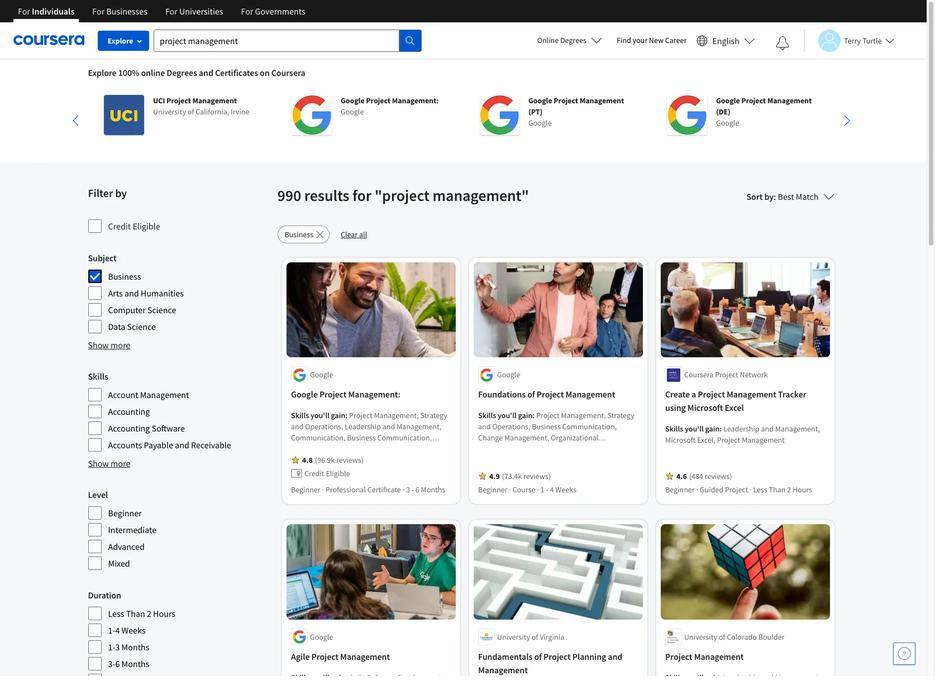 Task type: vqa. For each thing, say whether or not it's contained in the screenshot.
the science for Data Science
yes



Task type: describe. For each thing, give the bounding box(es) containing it.
3 inside duration group
[[115, 642, 120, 653]]

english button
[[692, 22, 760, 59]]

payable
[[144, 440, 173, 451]]

results
[[304, 185, 349, 206]]

sort
[[747, 191, 763, 202]]

management, inside leadership and management, microsoft excel, project management
[[775, 424, 820, 434]]

0 vertical spatial communication,
[[562, 422, 616, 432]]

show more button for data
[[88, 339, 130, 352]]

filter
[[88, 186, 113, 200]]

gain for foundations of project management
[[518, 411, 532, 421]]

clear
[[341, 230, 358, 240]]

clear all button
[[334, 226, 374, 244]]

for for universities
[[165, 6, 178, 17]]

beginner for beginner · course · 1 - 4 weeks
[[478, 485, 507, 495]]

emotional
[[478, 456, 512, 466]]

: down google project management:
[[345, 411, 347, 421]]

data
[[108, 321, 125, 332]]

beginner · professional certificate · 3 - 6 months
[[291, 485, 445, 495]]

project inside google project management: google
[[366, 96, 390, 106]]

less than 2 hours
[[108, 608, 175, 619]]

and inside skills group
[[175, 440, 189, 451]]

create a project management tracker using microsoft excel
[[665, 389, 806, 414]]

all
[[359, 230, 367, 240]]

duration group
[[88, 589, 271, 676]]

business button
[[277, 226, 330, 244]]

mixed
[[108, 558, 130, 569]]

management: for google project management: google
[[392, 96, 438, 106]]

accounts
[[108, 440, 142, 451]]

fundamentals
[[478, 651, 532, 662]]

management inside the create a project management tracker using microsoft excel
[[726, 389, 776, 400]]

990 results for "project management"
[[277, 185, 529, 206]]

create a project management tracker using microsoft excel link
[[665, 388, 825, 415]]

show more for accounts payable and receivable
[[88, 458, 130, 469]]

for businesses
[[92, 6, 147, 17]]

less inside duration group
[[108, 608, 124, 619]]

project inside google project management (de) google
[[741, 96, 766, 106]]

microsoft inside leadership and management, microsoft excel, project management
[[665, 435, 695, 445]]

0 vertical spatial 4
[[550, 485, 554, 495]]

beginner for beginner · guided project · less than 2 hours
[[665, 485, 694, 495]]

coursera project network
[[684, 370, 768, 380]]

arts and humanities
[[108, 288, 184, 299]]

management inside skills group
[[140, 389, 189, 401]]

online
[[537, 35, 559, 45]]

and inside "fundamentals of project planning and management"
[[608, 651, 622, 662]]

computer
[[108, 304, 146, 316]]

leadership inside project management, strategy and operations, business communication, change management, organizational development, communication, culture, emotional intelligence, influencing, leadership and management, people management, planning
[[595, 456, 631, 466]]

influencing,
[[555, 456, 593, 466]]

4.6 (484 reviews)
[[676, 472, 732, 482]]

uci
[[153, 96, 165, 106]]

google project management: link
[[291, 388, 451, 401]]

agile project management link
[[291, 650, 451, 664]]

management: for google project management:
[[348, 389, 400, 400]]

accounts payable and receivable
[[108, 440, 231, 451]]

for universities
[[165, 6, 223, 17]]

1 vertical spatial eligible
[[326, 469, 350, 479]]

0 horizontal spatial you'll
[[310, 411, 329, 421]]

of for university of virginia
[[531, 632, 538, 642]]

more for accounts
[[111, 458, 130, 469]]

strategy
[[607, 411, 634, 421]]

6 inside duration group
[[115, 659, 120, 670]]

guided
[[700, 485, 723, 495]]

reviews) for of
[[523, 472, 550, 482]]

management inside 'project management' link
[[694, 651, 744, 662]]

accounting software
[[108, 423, 185, 434]]

skills group
[[88, 370, 271, 452]]

accounting for accounting
[[108, 406, 150, 417]]

science for data science
[[127, 321, 156, 332]]

google image for (pt)
[[479, 95, 519, 135]]

you'll for foundations of project management
[[497, 411, 516, 421]]

show more for data science
[[88, 340, 130, 351]]

beginner · course · 1 - 4 weeks
[[478, 485, 576, 495]]

course
[[512, 485, 535, 495]]

of for fundamentals of project planning and management
[[534, 651, 542, 662]]

university of colorado boulder
[[684, 632, 784, 642]]

google project management (de) google
[[716, 96, 812, 128]]

management inside foundations of project management link
[[565, 389, 615, 400]]

university of virginia
[[497, 632, 564, 642]]

humanities
[[141, 288, 184, 299]]

using
[[665, 402, 686, 414]]

foundations
[[478, 389, 525, 400]]

by for sort
[[764, 191, 774, 202]]

boulder
[[758, 632, 784, 642]]

receivable
[[191, 440, 231, 451]]

filter by
[[88, 186, 127, 200]]

online degrees button
[[528, 28, 611, 53]]

0 vertical spatial weeks
[[555, 485, 576, 495]]

more for data
[[111, 340, 130, 351]]

1 vertical spatial credit eligible
[[304, 469, 350, 479]]

account
[[108, 389, 138, 401]]

1 horizontal spatial 6
[[415, 485, 419, 495]]

skills down using
[[665, 424, 683, 434]]

google project management (pt) google
[[528, 96, 624, 128]]

help center image
[[898, 647, 911, 661]]

excel
[[725, 402, 744, 414]]

1- for 3
[[108, 642, 115, 653]]

management, down operations,
[[504, 433, 549, 443]]

career
[[665, 35, 687, 45]]

2 · from the left
[[402, 485, 404, 495]]

universities
[[179, 6, 223, 17]]

best
[[778, 191, 794, 202]]

1 horizontal spatial credit
[[304, 469, 324, 479]]

business inside button
[[285, 230, 313, 240]]

0 horizontal spatial eligible
[[133, 221, 160, 232]]

3-6 months
[[108, 659, 149, 670]]

project inside the create a project management tracker using microsoft excel
[[698, 389, 725, 400]]

: down the create a project management tracker using microsoft excel
[[719, 424, 722, 434]]

california,
[[195, 107, 229, 117]]

3 · from the left
[[509, 485, 511, 495]]

professional
[[325, 485, 366, 495]]

your
[[633, 35, 647, 45]]

google project management:
[[291, 389, 400, 400]]

1 · from the left
[[322, 485, 324, 495]]

skills up change
[[478, 411, 496, 421]]

microsoft inside the create a project management tracker using microsoft excel
[[687, 402, 723, 414]]

100%
[[118, 67, 139, 78]]

explore for explore 100% online degrees and certificates on coursera
[[88, 67, 117, 78]]

1-3 months
[[108, 642, 149, 653]]

skills inside group
[[88, 371, 108, 382]]

management inside google project management (de) google
[[767, 96, 812, 106]]

project inside google project management (pt) google
[[553, 96, 578, 106]]

beginner · guided project · less than 2 hours
[[665, 485, 812, 495]]

show more button for accounts
[[88, 457, 130, 470]]

project inside uci project management university of california, irvine
[[166, 96, 191, 106]]

subject group
[[88, 251, 271, 334]]

What do you want to learn? text field
[[154, 29, 399, 52]]

: left best
[[774, 191, 776, 202]]

4.6
[[676, 472, 687, 482]]

coursera image
[[13, 31, 84, 49]]

online degrees
[[537, 35, 587, 45]]

find
[[617, 35, 631, 45]]

4.8
[[302, 456, 312, 466]]

turtle
[[862, 35, 882, 46]]

0 vertical spatial 3
[[406, 485, 410, 495]]

beginner for beginner · professional certificate · 3 - 6 months
[[291, 485, 320, 495]]

and inside leadership and management, microsoft excel, project management
[[761, 424, 773, 434]]

for for governments
[[241, 6, 253, 17]]

project management link
[[665, 650, 825, 664]]

management inside uci project management university of california, irvine
[[192, 96, 237, 106]]

software
[[152, 423, 185, 434]]



Task type: locate. For each thing, give the bounding box(es) containing it.
1 vertical spatial planning
[[572, 651, 606, 662]]

1- for 4
[[108, 625, 115, 636]]

skills you'll gain : down google project management:
[[291, 411, 349, 421]]

data science
[[108, 321, 156, 332]]

skills
[[88, 371, 108, 382], [291, 411, 309, 421], [478, 411, 496, 421], [665, 424, 683, 434]]

leadership down the excel
[[723, 424, 759, 434]]

google image for google
[[291, 95, 332, 135]]

1 horizontal spatial eligible
[[326, 469, 350, 479]]

1- up the '3-'
[[108, 642, 115, 653]]

months down 1-3 months
[[122, 659, 149, 670]]

3 for from the left
[[165, 6, 178, 17]]

1 horizontal spatial you'll
[[497, 411, 516, 421]]

0 vertical spatial explore
[[108, 36, 133, 46]]

1 vertical spatial science
[[127, 321, 156, 332]]

0 horizontal spatial reviews)
[[336, 456, 363, 466]]

1 horizontal spatial hours
[[792, 485, 812, 495]]

duration
[[88, 590, 121, 601]]

you'll up operations,
[[497, 411, 516, 421]]

degrees inside popup button
[[560, 35, 587, 45]]

1 horizontal spatial than
[[769, 485, 785, 495]]

2 horizontal spatial reviews)
[[704, 472, 732, 482]]

more down data
[[111, 340, 130, 351]]

1 accounting from the top
[[108, 406, 150, 417]]

0 horizontal spatial credit eligible
[[108, 221, 160, 232]]

a
[[691, 389, 696, 400]]

1 vertical spatial management:
[[348, 389, 400, 400]]

irvine
[[230, 107, 249, 117]]

1 vertical spatial leadership
[[595, 456, 631, 466]]

coursera up a
[[684, 370, 713, 380]]

you'll
[[310, 411, 329, 421], [497, 411, 516, 421], [685, 424, 703, 434]]

2 horizontal spatial business
[[532, 422, 560, 432]]

business down 990
[[285, 230, 313, 240]]

show more
[[88, 340, 130, 351], [88, 458, 130, 469]]

university for project management
[[684, 632, 717, 642]]

management"
[[433, 185, 529, 206]]

1 show more from the top
[[88, 340, 130, 351]]

skills up "4.8" at the bottom left of page
[[291, 411, 309, 421]]

subject
[[88, 252, 117, 264]]

2 horizontal spatial google image
[[667, 95, 707, 135]]

4 for from the left
[[241, 6, 253, 17]]

6 right certificate
[[415, 485, 419, 495]]

beginner down "4.8" at the bottom left of page
[[291, 485, 320, 495]]

google
[[340, 96, 364, 106], [528, 96, 552, 106], [716, 96, 740, 106], [340, 107, 364, 117], [528, 118, 551, 128], [716, 118, 739, 128], [310, 370, 333, 380], [497, 370, 520, 380], [291, 389, 317, 400], [310, 632, 333, 642]]

beginner inside level group
[[108, 508, 142, 519]]

gain down google project management:
[[331, 411, 345, 421]]

of inside uci project management university of california, irvine
[[187, 107, 194, 117]]

explore for explore
[[108, 36, 133, 46]]

gain for create a project management tracker using microsoft excel
[[705, 424, 719, 434]]

find your new career link
[[611, 34, 692, 47]]

culture,
[[582, 444, 608, 454]]

show up "level"
[[88, 458, 109, 469]]

months up 3-6 months
[[122, 642, 149, 653]]

of left "virginia"
[[531, 632, 538, 642]]

accounting up accounts
[[108, 423, 150, 434]]

: down the foundations of project management
[[532, 411, 534, 421]]

months
[[421, 485, 445, 495], [122, 642, 149, 653], [122, 659, 149, 670]]

virginia
[[539, 632, 564, 642]]

clear all
[[341, 230, 367, 240]]

show down data
[[88, 340, 109, 351]]

business inside project management, strategy and operations, business communication, change management, organizational development, communication, culture, emotional intelligence, influencing, leadership and management, people management, planning
[[532, 422, 560, 432]]

less up 1-4 weeks
[[108, 608, 124, 619]]

credit down "4.8" at the bottom left of page
[[304, 469, 324, 479]]

network
[[740, 370, 768, 380]]

level
[[88, 489, 108, 501]]

1 horizontal spatial weeks
[[555, 485, 576, 495]]

1 vertical spatial communication,
[[526, 444, 580, 454]]

communication, up "people"
[[526, 444, 580, 454]]

university inside uci project management university of california, irvine
[[153, 107, 186, 117]]

google project management: google
[[340, 96, 438, 117]]

management inside 'agile project management' link
[[340, 651, 390, 662]]

leadership inside leadership and management, microsoft excel, project management
[[723, 424, 759, 434]]

1 horizontal spatial by
[[764, 191, 774, 202]]

of for foundations of project management
[[527, 389, 535, 400]]

0 vertical spatial less
[[753, 485, 767, 495]]

by for filter
[[115, 186, 127, 200]]

for
[[353, 185, 372, 206]]

beginner up intermediate
[[108, 508, 142, 519]]

reviews) up 1
[[523, 472, 550, 482]]

explore
[[108, 36, 133, 46], [88, 67, 117, 78]]

1 vertical spatial 6
[[115, 659, 120, 670]]

0 vertical spatial credit eligible
[[108, 221, 160, 232]]

2 show more from the top
[[88, 458, 130, 469]]

skills you'll gain :
[[291, 411, 349, 421], [478, 411, 536, 421], [665, 424, 723, 434]]

0 horizontal spatial degrees
[[167, 67, 197, 78]]

3 google image from the left
[[667, 95, 707, 135]]

1 show from the top
[[88, 340, 109, 351]]

0 horizontal spatial business
[[108, 271, 141, 282]]

1 vertical spatial months
[[122, 642, 149, 653]]

show more down accounts
[[88, 458, 130, 469]]

show
[[88, 340, 109, 351], [88, 458, 109, 469]]

of left colorado
[[719, 632, 725, 642]]

0 horizontal spatial -
[[411, 485, 414, 495]]

leadership down culture, in the bottom right of the page
[[595, 456, 631, 466]]

intelligence,
[[513, 456, 553, 466]]

less
[[753, 485, 767, 495], [108, 608, 124, 619]]

0 vertical spatial leadership
[[723, 424, 759, 434]]

of for university of colorado boulder
[[719, 632, 725, 642]]

0 vertical spatial show more
[[88, 340, 130, 351]]

explore 100% online degrees and certificates on coursera
[[88, 67, 305, 78]]

0 vertical spatial more
[[111, 340, 130, 351]]

science for computer science
[[147, 304, 176, 316]]

of left california,
[[187, 107, 194, 117]]

None search field
[[154, 29, 422, 52]]

credit down filter by
[[108, 221, 131, 232]]

project
[[166, 96, 191, 106], [366, 96, 390, 106], [553, 96, 578, 106], [741, 96, 766, 106], [715, 370, 738, 380], [319, 389, 346, 400], [536, 389, 564, 400], [698, 389, 725, 400], [536, 411, 559, 421], [717, 435, 740, 445], [725, 485, 748, 495], [311, 651, 338, 662], [543, 651, 570, 662], [665, 651, 692, 662]]

1 vertical spatial less
[[108, 608, 124, 619]]

beginner down 4.6
[[665, 485, 694, 495]]

1 vertical spatial show more
[[88, 458, 130, 469]]

banner navigation
[[9, 0, 314, 31]]

weeks inside duration group
[[122, 625, 146, 636]]

1 horizontal spatial leadership
[[723, 424, 759, 434]]

management inside google project management (pt) google
[[579, 96, 624, 106]]

months for 1-3 months
[[122, 642, 149, 653]]

show notifications image
[[776, 36, 789, 50]]

planning inside project management, strategy and operations, business communication, change management, organizational development, communication, culture, emotional intelligence, influencing, leadership and management, people management, planning
[[609, 467, 638, 477]]

management, down the influencing, on the bottom right
[[563, 467, 607, 477]]

2 show from the top
[[88, 458, 109, 469]]

· left professional
[[322, 485, 324, 495]]

2 horizontal spatial you'll
[[685, 424, 703, 434]]

months right certificate
[[421, 485, 445, 495]]

reviews) right the (96.9k
[[336, 456, 363, 466]]

you'll for create a project management tracker using microsoft excel
[[685, 424, 703, 434]]

accounting down the "account"
[[108, 406, 150, 417]]

4 right 1
[[550, 485, 554, 495]]

0 horizontal spatial 3
[[115, 642, 120, 653]]

2 horizontal spatial skills you'll gain :
[[665, 424, 723, 434]]

management inside "fundamentals of project planning and management"
[[478, 665, 528, 676]]

credit eligible down the (96.9k
[[304, 469, 350, 479]]

·
[[322, 485, 324, 495], [402, 485, 404, 495], [509, 485, 511, 495], [537, 485, 539, 495], [696, 485, 698, 495], [749, 485, 751, 495]]

0 vertical spatial show more button
[[88, 339, 130, 352]]

planning
[[609, 467, 638, 477], [572, 651, 606, 662]]

0 vertical spatial microsoft
[[687, 402, 723, 414]]

2 vertical spatial months
[[122, 659, 149, 670]]

than inside duration group
[[126, 608, 145, 619]]

0 vertical spatial 1-
[[108, 625, 115, 636]]

1 vertical spatial coursera
[[684, 370, 713, 380]]

for left businesses
[[92, 6, 105, 17]]

eligible
[[133, 221, 160, 232], [326, 469, 350, 479]]

create
[[665, 389, 690, 400]]

excel,
[[697, 435, 715, 445]]

business
[[285, 230, 313, 240], [108, 271, 141, 282], [532, 422, 560, 432]]

(484
[[689, 472, 703, 482]]

1 vertical spatial more
[[111, 458, 130, 469]]

2 for from the left
[[92, 6, 105, 17]]

reviews) for project
[[336, 456, 363, 466]]

months for 3-6 months
[[122, 659, 149, 670]]

communication,
[[562, 422, 616, 432], [526, 444, 580, 454]]

and inside subject group
[[125, 288, 139, 299]]

management, down tracker
[[775, 424, 820, 434]]

planning inside "fundamentals of project planning and management"
[[572, 651, 606, 662]]

1 horizontal spatial degrees
[[560, 35, 587, 45]]

by right sort
[[764, 191, 774, 202]]

explore inside explore dropdown button
[[108, 36, 133, 46]]

management, up organizational at right bottom
[[561, 411, 606, 421]]

arts
[[108, 288, 123, 299]]

science
[[147, 304, 176, 316], [127, 321, 156, 332]]

and
[[199, 67, 213, 78], [125, 288, 139, 299], [478, 422, 490, 432], [761, 424, 773, 434], [175, 440, 189, 451], [478, 467, 490, 477], [608, 651, 622, 662]]

0 horizontal spatial leadership
[[595, 456, 631, 466]]

university down uci
[[153, 107, 186, 117]]

reviews) up guided at the bottom
[[704, 472, 732, 482]]

(pt)
[[528, 107, 542, 117]]

university up project management
[[684, 632, 717, 642]]

4
[[550, 485, 554, 495], [115, 625, 120, 636]]

2 - from the left
[[546, 485, 548, 495]]

0 horizontal spatial less
[[108, 608, 124, 619]]

0 vertical spatial planning
[[609, 467, 638, 477]]

skills you'll gain : for foundations of project management
[[478, 411, 536, 421]]

1 vertical spatial show
[[88, 458, 109, 469]]

explore down for businesses
[[108, 36, 133, 46]]

1 horizontal spatial google image
[[479, 95, 519, 135]]

hours inside duration group
[[153, 608, 175, 619]]

business inside subject group
[[108, 271, 141, 282]]

1 horizontal spatial reviews)
[[523, 472, 550, 482]]

microsoft
[[687, 402, 723, 414], [665, 435, 695, 445]]

0 vertical spatial months
[[421, 485, 445, 495]]

1 vertical spatial 4
[[115, 625, 120, 636]]

6 down 1-3 months
[[115, 659, 120, 670]]

· down (73.4k at the bottom of page
[[509, 485, 511, 495]]

of inside "fundamentals of project planning and management"
[[534, 651, 542, 662]]

management, up 'course'
[[492, 467, 537, 477]]

0 horizontal spatial google image
[[291, 95, 332, 135]]

0 horizontal spatial weeks
[[122, 625, 146, 636]]

1 vertical spatial 3
[[115, 642, 120, 653]]

university for fundamentals of project planning and management
[[497, 632, 530, 642]]

online
[[141, 67, 165, 78]]

· right certificate
[[402, 485, 404, 495]]

0 horizontal spatial skills you'll gain :
[[291, 411, 349, 421]]

gain up excel,
[[705, 424, 719, 434]]

0 vertical spatial than
[[769, 485, 785, 495]]

of right the foundations
[[527, 389, 535, 400]]

1 for from the left
[[18, 6, 30, 17]]

for left governments
[[241, 6, 253, 17]]

university of california, irvine image
[[104, 95, 144, 135]]

2 show more button from the top
[[88, 457, 130, 470]]

2 google image from the left
[[479, 95, 519, 135]]

skills you'll gain : up operations,
[[478, 411, 536, 421]]

1 horizontal spatial planning
[[609, 467, 638, 477]]

4 · from the left
[[537, 485, 539, 495]]

3 up the '3-'
[[115, 642, 120, 653]]

account management
[[108, 389, 189, 401]]

credit
[[108, 221, 131, 232], [304, 469, 324, 479]]

2 more from the top
[[111, 458, 130, 469]]

microsoft down a
[[687, 402, 723, 414]]

certificates
[[215, 67, 258, 78]]

4.9
[[489, 472, 500, 482]]

business up arts
[[108, 271, 141, 282]]

4.9 (73.4k reviews)
[[489, 472, 550, 482]]

you'll up excel,
[[685, 424, 703, 434]]

2 vertical spatial business
[[532, 422, 560, 432]]

5 · from the left
[[696, 485, 698, 495]]

business up organizational at right bottom
[[532, 422, 560, 432]]

leadership
[[723, 424, 759, 434], [595, 456, 631, 466]]

1 show more button from the top
[[88, 339, 130, 352]]

0 horizontal spatial credit
[[108, 221, 131, 232]]

- right certificate
[[411, 485, 414, 495]]

beginner for beginner
[[108, 508, 142, 519]]

· left 1
[[537, 485, 539, 495]]

project management, strategy and operations, business communication, change management, organizational development, communication, culture, emotional intelligence, influencing, leadership and management, people management, planning
[[478, 411, 638, 477]]

businesses
[[106, 6, 147, 17]]

gain up operations,
[[518, 411, 532, 421]]

science down computer science
[[127, 321, 156, 332]]

0 vertical spatial 2
[[787, 485, 791, 495]]

0 vertical spatial accounting
[[108, 406, 150, 417]]

terry turtle
[[844, 35, 882, 46]]

terry
[[844, 35, 861, 46]]

management inside leadership and management, microsoft excel, project management
[[742, 435, 784, 445]]

1 horizontal spatial 3
[[406, 485, 410, 495]]

of inside foundations of project management link
[[527, 389, 535, 400]]

communication, up organizational at right bottom
[[562, 422, 616, 432]]

show more button down accounts
[[88, 457, 130, 470]]

science down the 'humanities' on the top left of page
[[147, 304, 176, 316]]

for left 'universities'
[[165, 6, 178, 17]]

on
[[260, 67, 270, 78]]

1 more from the top
[[111, 340, 130, 351]]

project inside project management, strategy and operations, business communication, change management, organizational development, communication, culture, emotional intelligence, influencing, leadership and management, people management, planning
[[536, 411, 559, 421]]

1 vertical spatial hours
[[153, 608, 175, 619]]

of
[[187, 107, 194, 117], [527, 389, 535, 400], [531, 632, 538, 642], [719, 632, 725, 642], [534, 651, 542, 662]]

weeks up 1-3 months
[[122, 625, 146, 636]]

1 horizontal spatial skills you'll gain :
[[478, 411, 536, 421]]

accounting for accounting software
[[108, 423, 150, 434]]

more down accounts
[[111, 458, 130, 469]]

match
[[796, 191, 819, 202]]

explore left 100%
[[88, 67, 117, 78]]

explore button
[[98, 31, 149, 51]]

1 vertical spatial show more button
[[88, 457, 130, 470]]

english
[[712, 35, 740, 46]]

0 vertical spatial hours
[[792, 485, 812, 495]]

1 vertical spatial accounting
[[108, 423, 150, 434]]

1 horizontal spatial gain
[[518, 411, 532, 421]]

google image
[[291, 95, 332, 135], [479, 95, 519, 135], [667, 95, 707, 135]]

6 · from the left
[[749, 485, 751, 495]]

1 horizontal spatial less
[[753, 485, 767, 495]]

1 vertical spatial 1-
[[108, 642, 115, 653]]

intermediate
[[108, 525, 156, 536]]

· down (484 in the bottom of the page
[[696, 485, 698, 495]]

0 horizontal spatial 4
[[115, 625, 120, 636]]

2 accounting from the top
[[108, 423, 150, 434]]

by right filter
[[115, 186, 127, 200]]

2 horizontal spatial university
[[684, 632, 717, 642]]

4 inside duration group
[[115, 625, 120, 636]]

hours
[[792, 485, 812, 495], [153, 608, 175, 619]]

project management
[[665, 651, 744, 662]]

organizational
[[551, 433, 598, 443]]

1 horizontal spatial 4
[[550, 485, 554, 495]]

1 - from the left
[[411, 485, 414, 495]]

coursera right on
[[271, 67, 305, 78]]

0 vertical spatial 6
[[415, 485, 419, 495]]

1 horizontal spatial 2
[[787, 485, 791, 495]]

4.8 (96.9k reviews)
[[302, 456, 363, 466]]

1 vertical spatial 2
[[147, 608, 151, 619]]

2 inside duration group
[[147, 608, 151, 619]]

you'll down google project management:
[[310, 411, 329, 421]]

beginner down 4.9
[[478, 485, 507, 495]]

university
[[153, 107, 186, 117], [497, 632, 530, 642], [684, 632, 717, 642]]

degrees
[[560, 35, 587, 45], [167, 67, 197, 78]]

show more down data
[[88, 340, 130, 351]]

less right guided at the bottom
[[753, 485, 767, 495]]

0 vertical spatial science
[[147, 304, 176, 316]]

credit eligible down filter by
[[108, 221, 160, 232]]

0 vertical spatial coursera
[[271, 67, 305, 78]]

0 horizontal spatial planning
[[572, 651, 606, 662]]

show for accounts
[[88, 458, 109, 469]]

0 horizontal spatial by
[[115, 186, 127, 200]]

3-
[[108, 659, 115, 670]]

· right guided at the bottom
[[749, 485, 751, 495]]

1 1- from the top
[[108, 625, 115, 636]]

2 1- from the top
[[108, 642, 115, 653]]

agile project management
[[291, 651, 390, 662]]

1 vertical spatial microsoft
[[665, 435, 695, 445]]

fundamentals of project planning and management link
[[478, 650, 638, 676]]

0 horizontal spatial 2
[[147, 608, 151, 619]]

people
[[538, 467, 561, 477]]

management: inside google project management: google
[[392, 96, 438, 106]]

google image for (de)
[[667, 95, 707, 135]]

3 right certificate
[[406, 485, 410, 495]]

4 up 1-3 months
[[115, 625, 120, 636]]

advanced
[[108, 541, 145, 552]]

2 horizontal spatial gain
[[705, 424, 719, 434]]

for left the "individuals"
[[18, 6, 30, 17]]

1 vertical spatial explore
[[88, 67, 117, 78]]

for for businesses
[[92, 6, 105, 17]]

leadership and management, microsoft excel, project management
[[665, 424, 820, 445]]

reviews) for a
[[704, 472, 732, 482]]

skills up the "account"
[[88, 371, 108, 382]]

1 vertical spatial credit
[[304, 469, 324, 479]]

change
[[478, 433, 503, 443]]

0 horizontal spatial gain
[[331, 411, 345, 421]]

1 vertical spatial than
[[126, 608, 145, 619]]

weeks right 1
[[555, 485, 576, 495]]

sort by : best match
[[747, 191, 819, 202]]

1 google image from the left
[[291, 95, 332, 135]]

(73.4k
[[502, 472, 522, 482]]

1 vertical spatial degrees
[[167, 67, 197, 78]]

new
[[649, 35, 664, 45]]

0 vertical spatial credit
[[108, 221, 131, 232]]

foundations of project management
[[478, 389, 615, 400]]

project inside "fundamentals of project planning and management"
[[543, 651, 570, 662]]

show for data
[[88, 340, 109, 351]]

1- up 1-3 months
[[108, 625, 115, 636]]

1 vertical spatial business
[[108, 271, 141, 282]]

university up fundamentals
[[497, 632, 530, 642]]

skills you'll gain : up excel,
[[665, 424, 723, 434]]

management,
[[561, 411, 606, 421], [775, 424, 820, 434], [504, 433, 549, 443], [492, 467, 537, 477], [563, 467, 607, 477]]

0 horizontal spatial university
[[153, 107, 186, 117]]

for for individuals
[[18, 6, 30, 17]]

(96.9k
[[315, 456, 334, 466]]

show more button down data
[[88, 339, 130, 352]]

0 vertical spatial management:
[[392, 96, 438, 106]]

0 horizontal spatial coursera
[[271, 67, 305, 78]]

level group
[[88, 488, 271, 571]]

0 vertical spatial degrees
[[560, 35, 587, 45]]

microsoft left excel,
[[665, 435, 695, 445]]

of down university of virginia
[[534, 651, 542, 662]]

- right 1
[[546, 485, 548, 495]]

0 horizontal spatial than
[[126, 608, 145, 619]]

1 horizontal spatial university
[[497, 632, 530, 642]]

project inside leadership and management, microsoft excel, project management
[[717, 435, 740, 445]]

skills you'll gain : for create a project management tracker using microsoft excel
[[665, 424, 723, 434]]



